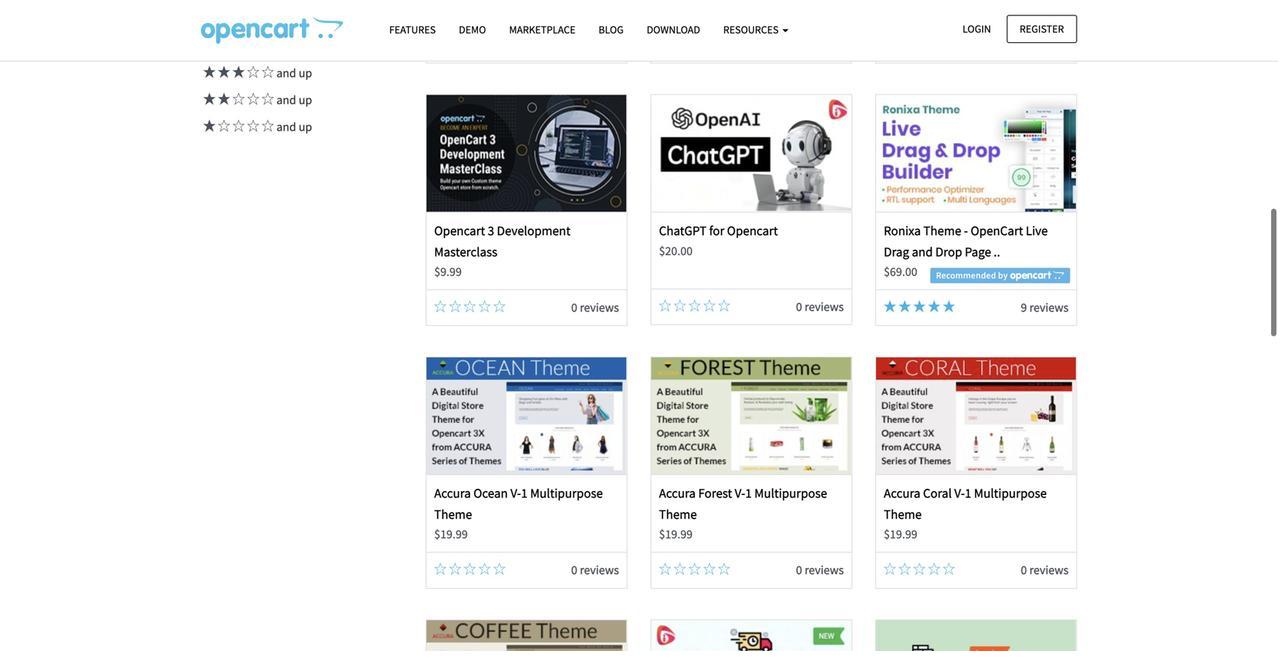 Task type: describe. For each thing, give the bounding box(es) containing it.
theme for accura ocean v-1 multipurpose theme
[[434, 506, 472, 522]]

3
[[488, 223, 494, 239]]

$19.99 for accura coral v-1 multipurpose theme
[[884, 527, 918, 542]]

accura forest v-1 multipurpose theme link
[[659, 485, 827, 522]]

..
[[994, 244, 1001, 260]]

-
[[964, 223, 968, 239]]

register link
[[1007, 15, 1078, 43]]

masterclass
[[434, 244, 498, 260]]

$69.00
[[884, 264, 918, 279]]

resources link
[[712, 16, 800, 43]]

login link
[[950, 15, 1005, 43]]

0 for chatgpt for opencart
[[796, 299, 802, 315]]

$19.99 for accura ocean v-1 multipurpose theme
[[434, 527, 468, 542]]

0 for accura ocean v-1 multipurpose theme
[[571, 563, 578, 578]]

accura forest v-1 multipurpose theme $19.99
[[659, 485, 827, 542]]

chatgpt for opencart image
[[652, 95, 852, 212]]

opencart
[[971, 223, 1024, 239]]

ocean
[[474, 485, 508, 501]]

v- for forest
[[735, 485, 746, 501]]

free shipping by product & categories (2x, 3.. image
[[652, 620, 852, 651]]

multipurpose for accura forest v-1 multipurpose theme
[[755, 485, 827, 501]]

accura coral v-1 multipurpose theme image
[[877, 358, 1077, 475]]

opencart inside opencart 3 development masterclass $9.99
[[434, 223, 485, 239]]

0 reviews for chatgpt for opencart
[[796, 299, 844, 315]]

accura ocean v-1 multipurpose theme $19.99
[[434, 485, 603, 542]]

and for 2nd and up link from the bottom
[[277, 92, 296, 108]]

live
[[1026, 223, 1048, 239]]

chatgpt for opencart $20.00
[[659, 223, 778, 259]]

reviews for accura coral v-1 multipurpose theme
[[1030, 563, 1069, 578]]

marketplace link
[[498, 16, 587, 43]]

features link
[[378, 16, 447, 43]]

accura coffee v-1 multipurpose theme image
[[427, 620, 627, 651]]

reviews for chatgpt for opencart
[[805, 299, 844, 315]]

v- for coral
[[955, 485, 965, 501]]

for
[[709, 223, 725, 239]]

drop
[[936, 244, 963, 260]]

drag
[[884, 244, 910, 260]]

ronixa theme - opencart live drag and drop page .. link
[[884, 223, 1048, 260]]

0 reviews for accura coral v-1 multipurpose theme
[[1021, 563, 1069, 578]]

1 for accura coral v-1 multipurpose theme
[[965, 485, 972, 501]]

1 for accura ocean v-1 multipurpose theme
[[521, 485, 528, 501]]

reviews for ronixa theme - opencart live drag and drop page ..
[[1030, 300, 1069, 315]]

sapphire pro - opencart security module image
[[877, 620, 1077, 651]]

forest
[[699, 485, 732, 501]]

up for 2nd and up link from the bottom
[[299, 92, 312, 108]]

reviews for accura forest v-1 multipurpose theme
[[805, 563, 844, 578]]

up for first and up link from the top of the page
[[299, 38, 312, 54]]

$9.99
[[434, 264, 462, 279]]

accura ocean v-1 multipurpose theme link
[[434, 485, 603, 522]]

and up for 2nd and up link from the bottom
[[274, 92, 312, 108]]

opencart 3 development masterclass link
[[434, 223, 571, 260]]

1 and up link from the top
[[201, 38, 312, 54]]

up for 4th and up link
[[299, 119, 312, 134]]

and up for third and up link from the bottom
[[274, 65, 312, 81]]

marketplace
[[509, 23, 576, 37]]

page
[[965, 244, 992, 260]]

$19.99 for accura forest v-1 multipurpose theme
[[659, 527, 693, 542]]

development
[[497, 223, 571, 239]]

v- for ocean
[[511, 485, 521, 501]]

9 reviews
[[1021, 300, 1069, 315]]

2 and up link from the top
[[201, 65, 312, 81]]



Task type: locate. For each thing, give the bounding box(es) containing it.
1 reviews
[[1021, 37, 1069, 53]]

1 v- from the left
[[511, 485, 521, 501]]

download
[[647, 23, 701, 37]]

accura left ocean
[[434, 485, 471, 501]]

opencart right for
[[727, 223, 778, 239]]

1 inside the accura forest v-1 multipurpose theme $19.99
[[746, 485, 752, 501]]

v- right forest
[[735, 485, 746, 501]]

v-
[[511, 485, 521, 501], [735, 485, 746, 501], [955, 485, 965, 501]]

$19.99 inside the accura forest v-1 multipurpose theme $19.99
[[659, 527, 693, 542]]

1 down register
[[1021, 37, 1027, 53]]

0 horizontal spatial $19.99
[[434, 527, 468, 542]]

2 horizontal spatial v-
[[955, 485, 965, 501]]

v- right ocean
[[511, 485, 521, 501]]

0 horizontal spatial multipurpose
[[530, 485, 603, 501]]

register
[[1020, 22, 1064, 36]]

ronixa theme - opencart live drag and drop page .. $69.00
[[884, 223, 1048, 279]]

$19.99 inside accura ocean v-1 multipurpose theme $19.99
[[434, 527, 468, 542]]

2 up from the top
[[299, 65, 312, 81]]

multipurpose inside the accura forest v-1 multipurpose theme $19.99
[[755, 485, 827, 501]]

opencart inside chatgpt for opencart $20.00
[[727, 223, 778, 239]]

theme for accura coral v-1 multipurpose theme
[[884, 506, 922, 522]]

reviews for opencart 3 development masterclass
[[580, 300, 619, 315]]

and for first and up link from the top of the page
[[277, 38, 296, 54]]

0
[[796, 299, 802, 315], [571, 300, 578, 315], [571, 563, 578, 578], [796, 563, 802, 578], [1021, 563, 1027, 578]]

$19.99
[[434, 527, 468, 542], [659, 527, 693, 542], [884, 527, 918, 542]]

star light o image
[[259, 39, 274, 51], [259, 66, 274, 78], [230, 93, 245, 105], [245, 119, 259, 132], [718, 300, 731, 312], [434, 300, 447, 313], [464, 300, 476, 313], [493, 300, 506, 313], [434, 563, 447, 575], [493, 563, 506, 575], [674, 563, 686, 575], [718, 563, 731, 575], [914, 563, 926, 575], [928, 563, 941, 575], [943, 563, 956, 575]]

1 $19.99 from the left
[[434, 527, 468, 542]]

4 and up link from the top
[[201, 119, 312, 134]]

1 horizontal spatial $19.99
[[659, 527, 693, 542]]

accura
[[434, 485, 471, 501], [659, 485, 696, 501], [884, 485, 921, 501]]

v- inside accura ocean v-1 multipurpose theme $19.99
[[511, 485, 521, 501]]

star light o image
[[245, 66, 259, 78], [245, 93, 259, 105], [259, 93, 274, 105], [216, 119, 230, 132], [230, 119, 245, 132], [259, 119, 274, 132], [659, 300, 672, 312], [674, 300, 686, 312], [689, 300, 701, 312], [704, 300, 716, 312], [449, 300, 461, 313], [479, 300, 491, 313], [449, 563, 461, 575], [464, 563, 476, 575], [479, 563, 491, 575], [659, 563, 672, 575], [689, 563, 701, 575], [704, 563, 716, 575], [884, 563, 896, 575], [899, 563, 911, 575]]

and up for 4th and up link
[[274, 119, 312, 134]]

0 for accura forest v-1 multipurpose theme
[[796, 563, 802, 578]]

accura for accura coral v-1 multipurpose theme
[[884, 485, 921, 501]]

0 for accura coral v-1 multipurpose theme
[[1021, 563, 1027, 578]]

opencart up the masterclass
[[434, 223, 485, 239]]

1 horizontal spatial opencart
[[727, 223, 778, 239]]

3 and up from the top
[[274, 92, 312, 108]]

and for third and up link from the bottom
[[277, 65, 296, 81]]

up
[[299, 38, 312, 54], [299, 65, 312, 81], [299, 92, 312, 108], [299, 119, 312, 134]]

1 opencart from the left
[[434, 223, 485, 239]]

accura inside the accura forest v-1 multipurpose theme $19.99
[[659, 485, 696, 501]]

1 multipurpose from the left
[[530, 485, 603, 501]]

multipurpose for accura coral v-1 multipurpose theme
[[974, 485, 1047, 501]]

multipurpose for accura ocean v-1 multipurpose theme
[[530, 485, 603, 501]]

1 inside accura ocean v-1 multipurpose theme $19.99
[[521, 485, 528, 501]]

0 horizontal spatial accura
[[434, 485, 471, 501]]

accura forest v-1 multipurpose theme image
[[652, 358, 852, 475]]

3 $19.99 from the left
[[884, 527, 918, 542]]

and for 4th and up link
[[277, 119, 296, 134]]

multipurpose right coral
[[974, 485, 1047, 501]]

4 and up from the top
[[274, 119, 312, 134]]

3 v- from the left
[[955, 485, 965, 501]]

theme
[[924, 223, 962, 239], [434, 506, 472, 522], [659, 506, 697, 522], [884, 506, 922, 522]]

reviews for accura ocean v-1 multipurpose theme
[[580, 563, 619, 578]]

3 and up link from the top
[[201, 92, 312, 108]]

theme inside accura ocean v-1 multipurpose theme $19.99
[[434, 506, 472, 522]]

blog
[[599, 23, 624, 37]]

chatgpt for opencart link
[[659, 223, 778, 239]]

theme inside ronixa theme - opencart live drag and drop page .. $69.00
[[924, 223, 962, 239]]

ronixa theme - opencart live drag and drop page .. image
[[877, 95, 1077, 212]]

v- inside the accura forest v-1 multipurpose theme $19.99
[[735, 485, 746, 501]]

star light image
[[201, 39, 216, 51], [245, 39, 259, 51], [216, 66, 230, 78], [230, 66, 245, 78], [201, 93, 216, 105], [884, 300, 896, 313]]

resources
[[724, 23, 781, 37]]

3 accura from the left
[[884, 485, 921, 501]]

star light image
[[216, 39, 230, 51], [230, 39, 245, 51], [201, 66, 216, 78], [216, 93, 230, 105], [201, 119, 216, 132], [899, 300, 911, 313], [914, 300, 926, 313], [928, 300, 941, 313], [943, 300, 956, 313]]

opencart extensions image
[[201, 16, 343, 44]]

1 for accura forest v-1 multipurpose theme
[[746, 485, 752, 501]]

2 and up from the top
[[274, 65, 312, 81]]

0 reviews for accura forest v-1 multipurpose theme
[[796, 563, 844, 578]]

demo link
[[447, 16, 498, 43]]

$19.99 down accura ocean v-1 multipurpose theme link
[[434, 527, 468, 542]]

and inside ronixa theme - opencart live drag and drop page .. $69.00
[[912, 244, 933, 260]]

coral
[[923, 485, 952, 501]]

1 and up from the top
[[274, 38, 312, 54]]

$19.99 down accura coral v-1 multipurpose theme link
[[884, 527, 918, 542]]

blog link
[[587, 16, 635, 43]]

1 right forest
[[746, 485, 752, 501]]

accura ocean v-1 multipurpose theme image
[[427, 358, 627, 475]]

$19.99 inside accura coral v-1 multipurpose theme $19.99
[[884, 527, 918, 542]]

2 horizontal spatial accura
[[884, 485, 921, 501]]

$20.00
[[659, 243, 693, 259]]

1 right ocean
[[521, 485, 528, 501]]

opencart 3 development masterclass image
[[427, 95, 627, 212]]

1 accura from the left
[[434, 485, 471, 501]]

and up for first and up link from the top of the page
[[274, 38, 312, 54]]

multipurpose inside accura ocean v-1 multipurpose theme $19.99
[[530, 485, 603, 501]]

and up link
[[201, 38, 312, 54], [201, 65, 312, 81], [201, 92, 312, 108], [201, 119, 312, 134]]

chatgpt
[[659, 223, 707, 239]]

opencart 3 development masterclass $9.99
[[434, 223, 571, 279]]

accura for accura forest v-1 multipurpose theme
[[659, 485, 696, 501]]

accura coral v-1 multipurpose theme link
[[884, 485, 1047, 522]]

1 horizontal spatial accura
[[659, 485, 696, 501]]

0 for opencart 3 development masterclass
[[571, 300, 578, 315]]

2 opencart from the left
[[727, 223, 778, 239]]

0 reviews
[[796, 299, 844, 315], [571, 300, 619, 315], [571, 563, 619, 578], [796, 563, 844, 578], [1021, 563, 1069, 578]]

3 up from the top
[[299, 92, 312, 108]]

0 horizontal spatial opencart
[[434, 223, 485, 239]]

accura inside accura coral v-1 multipurpose theme $19.99
[[884, 485, 921, 501]]

0 reviews for opencart 3 development masterclass
[[571, 300, 619, 315]]

accura inside accura ocean v-1 multipurpose theme $19.99
[[434, 485, 471, 501]]

accura coral v-1 multipurpose theme $19.99
[[884, 485, 1047, 542]]

$19.99 down accura forest v-1 multipurpose theme link
[[659, 527, 693, 542]]

up for third and up link from the bottom
[[299, 65, 312, 81]]

theme inside accura coral v-1 multipurpose theme $19.99
[[884, 506, 922, 522]]

2 accura from the left
[[659, 485, 696, 501]]

1 horizontal spatial v-
[[735, 485, 746, 501]]

accura left forest
[[659, 485, 696, 501]]

2 horizontal spatial multipurpose
[[974, 485, 1047, 501]]

multipurpose
[[530, 485, 603, 501], [755, 485, 827, 501], [974, 485, 1047, 501]]

1 horizontal spatial multipurpose
[[755, 485, 827, 501]]

login
[[963, 22, 991, 36]]

2 v- from the left
[[735, 485, 746, 501]]

2 $19.99 from the left
[[659, 527, 693, 542]]

accura left coral
[[884, 485, 921, 501]]

multipurpose inside accura coral v-1 multipurpose theme $19.99
[[974, 485, 1047, 501]]

reviews
[[1030, 37, 1069, 53], [805, 299, 844, 315], [580, 300, 619, 315], [1030, 300, 1069, 315], [580, 563, 619, 578], [805, 563, 844, 578], [1030, 563, 1069, 578]]

download link
[[635, 16, 712, 43]]

2 horizontal spatial $19.99
[[884, 527, 918, 542]]

v- right coral
[[955, 485, 965, 501]]

0 reviews for accura ocean v-1 multipurpose theme
[[571, 563, 619, 578]]

0 horizontal spatial v-
[[511, 485, 521, 501]]

accura for accura ocean v-1 multipurpose theme
[[434, 485, 471, 501]]

features
[[389, 23, 436, 37]]

and up
[[274, 38, 312, 54], [274, 65, 312, 81], [274, 92, 312, 108], [274, 119, 312, 134]]

and
[[277, 38, 296, 54], [277, 65, 296, 81], [277, 92, 296, 108], [277, 119, 296, 134], [912, 244, 933, 260]]

1
[[1021, 37, 1027, 53], [521, 485, 528, 501], [746, 485, 752, 501], [965, 485, 972, 501]]

1 right coral
[[965, 485, 972, 501]]

2 multipurpose from the left
[[755, 485, 827, 501]]

ronixa
[[884, 223, 921, 239]]

3 multipurpose from the left
[[974, 485, 1047, 501]]

multipurpose right ocean
[[530, 485, 603, 501]]

opencart
[[434, 223, 485, 239], [727, 223, 778, 239]]

1 inside accura coral v-1 multipurpose theme $19.99
[[965, 485, 972, 501]]

1 up from the top
[[299, 38, 312, 54]]

demo
[[459, 23, 486, 37]]

v- inside accura coral v-1 multipurpose theme $19.99
[[955, 485, 965, 501]]

multipurpose right forest
[[755, 485, 827, 501]]

theme for accura forest v-1 multipurpose theme
[[659, 506, 697, 522]]

theme inside the accura forest v-1 multipurpose theme $19.99
[[659, 506, 697, 522]]

4 up from the top
[[299, 119, 312, 134]]

9
[[1021, 300, 1027, 315]]



Task type: vqa. For each thing, say whether or not it's contained in the screenshot.
Theme inside Accura Coral V-1 Multipurpose Theme $19.99
yes



